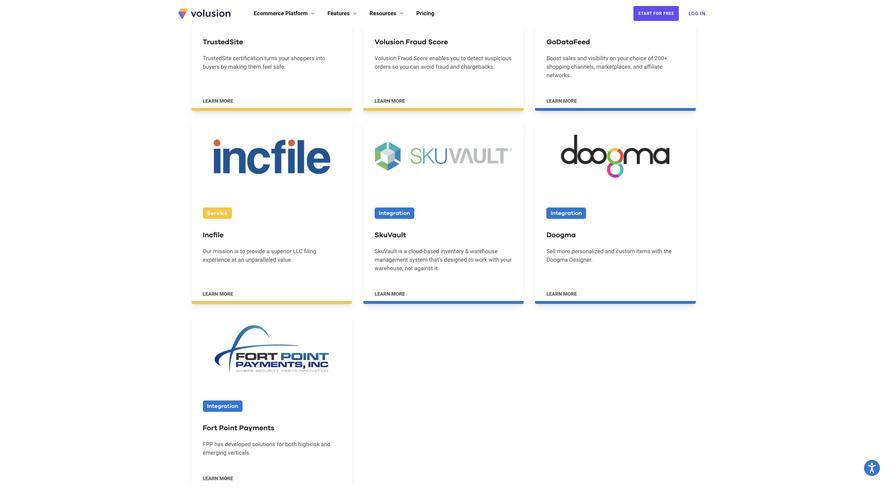 Task type: describe. For each thing, give the bounding box(es) containing it.
service for incfile
[[207, 210, 228, 216]]

provide
[[247, 248, 265, 254]]

has
[[214, 441, 224, 447]]

can
[[410, 63, 419, 70]]

inventory
[[441, 248, 464, 254]]

solutions
[[252, 441, 275, 447]]

sales
[[563, 55, 576, 62]]

experience
[[203, 256, 230, 263]]

fort point payments
[[203, 424, 274, 432]]

log
[[689, 11, 699, 16]]

work
[[475, 256, 487, 263]]

ecommerce
[[254, 10, 284, 17]]

incfile image
[[191, 122, 352, 190]]

and up channels,
[[577, 55, 587, 62]]

free
[[663, 11, 674, 16]]

godatafeed
[[546, 39, 590, 46]]

our
[[203, 248, 212, 254]]

so
[[392, 63, 398, 70]]

your inside skuvault is a cloud-based inventory & warehouse management system that's designed to work with your warehouse, not against it.
[[501, 256, 512, 263]]

resources button
[[370, 9, 405, 18]]

emerging
[[203, 449, 226, 456]]

1 doogma from the top
[[546, 231, 576, 239]]

doogma inside the sell more personalized and custom items with the doogma designer.
[[546, 256, 568, 263]]

developed
[[225, 441, 251, 447]]

fraud for volusion fraud score
[[406, 39, 426, 46]]

payments
[[239, 424, 274, 432]]

integration for doogma
[[551, 210, 582, 216]]

verticals.
[[228, 449, 251, 456]]

resources
[[370, 10, 396, 17]]

items
[[636, 248, 650, 255]]

choice
[[630, 55, 647, 62]]

boost
[[546, 55, 561, 62]]

in
[[700, 11, 706, 16]]

volusion fraud score enables you to detect suspicious orders so you can avoid fraud and chargebacks.
[[375, 55, 512, 70]]

is inside skuvault is a cloud-based inventory & warehouse management system that's designed to work with your warehouse, not against it.
[[398, 248, 403, 254]]

skuvault for skuvault is a cloud-based inventory & warehouse management system that's designed to work with your warehouse, not against it.
[[375, 248, 397, 254]]

of
[[648, 55, 653, 62]]

open accessibe: accessibility options, statement and help image
[[868, 463, 876, 473]]

fpp has developed solutions for both high-risk and emerging verticals.
[[203, 441, 330, 456]]

log in
[[689, 11, 706, 16]]

making
[[228, 63, 247, 70]]

shoppers
[[291, 55, 314, 62]]

skuvault for skuvault
[[375, 231, 406, 239]]

on
[[610, 55, 616, 62]]

enables
[[429, 55, 449, 62]]

fraud
[[436, 63, 449, 70]]

trustedsite for trustedsite certification turns your shoppers into buyers by making them feel safe.
[[203, 55, 232, 62]]

cloud-
[[408, 248, 424, 254]]

200+
[[655, 55, 667, 62]]

chargebacks.
[[461, 63, 495, 70]]

features button
[[327, 9, 358, 18]]

1 horizontal spatial you
[[450, 55, 459, 62]]

at
[[232, 256, 236, 263]]

value.
[[278, 256, 292, 263]]

orders
[[375, 63, 391, 70]]

pricing link
[[416, 9, 434, 18]]

filing
[[304, 248, 316, 254]]

llc
[[293, 248, 303, 254]]

personalized
[[571, 248, 604, 255]]

ecommerce platform button
[[254, 9, 316, 18]]

trustedsite certification turns your shoppers into buyers by making them feel safe.
[[203, 55, 325, 70]]

0 horizontal spatial you
[[400, 63, 409, 70]]

&
[[465, 248, 469, 254]]

shopping
[[546, 63, 570, 70]]

integration for fort point payments
[[207, 403, 238, 409]]

start for free link
[[634, 6, 679, 21]]

trustedsite for trustedsite
[[203, 39, 243, 46]]

fpp
[[203, 441, 213, 447]]

channels,
[[571, 63, 595, 70]]



Task type: vqa. For each thing, say whether or not it's contained in the screenshot.
Are
no



Task type: locate. For each thing, give the bounding box(es) containing it.
1 a from the left
[[266, 248, 270, 254]]

into
[[316, 55, 325, 62]]

skuvault is a cloud-based inventory & warehouse management system that's designed to work with your warehouse, not against it.
[[375, 248, 512, 271]]

to up "an"
[[240, 248, 245, 254]]

2 service from the top
[[207, 210, 228, 216]]

1 horizontal spatial your
[[501, 256, 512, 263]]

skuvault inside skuvault is a cloud-based inventory & warehouse management system that's designed to work with your warehouse, not against it.
[[375, 248, 397, 254]]

it.
[[434, 265, 439, 271]]

your up safe.
[[279, 55, 290, 62]]

fraud inside volusion fraud score enables you to detect suspicious orders so you can avoid fraud and chargebacks.
[[398, 55, 412, 62]]

score up enables
[[428, 39, 448, 46]]

custom
[[616, 248, 635, 255]]

doogma image
[[535, 122, 696, 190]]

suspicious
[[485, 55, 512, 62]]

0 vertical spatial service
[[207, 17, 228, 23]]

2 horizontal spatial integration
[[551, 210, 582, 216]]

learn
[[203, 98, 218, 104], [375, 98, 390, 104], [546, 98, 562, 104], [203, 291, 218, 297], [375, 291, 390, 297], [546, 291, 562, 297], [203, 475, 218, 481]]

0 vertical spatial with
[[652, 248, 662, 255]]

score up can
[[414, 55, 428, 62]]

certification
[[233, 55, 263, 62]]

with inside the sell more personalized and custom items with the doogma designer.
[[652, 248, 662, 255]]

features
[[327, 10, 350, 17]]

0 vertical spatial score
[[428, 39, 448, 46]]

detect
[[467, 55, 483, 62]]

0 vertical spatial volusion
[[375, 39, 404, 46]]

a up the unparalleled
[[266, 248, 270, 254]]

point
[[219, 424, 237, 432]]

risk
[[310, 441, 320, 447]]

0 vertical spatial doogma
[[546, 231, 576, 239]]

boost sales and visibility on your choice of 200+ shopping channels, marketplaces, and affiliate networks.
[[546, 55, 667, 79]]

ecommerce platform
[[254, 10, 308, 17]]

1 horizontal spatial with
[[652, 248, 662, 255]]

integration
[[379, 210, 410, 216], [551, 210, 582, 216], [207, 403, 238, 409]]

with
[[652, 248, 662, 255], [489, 256, 499, 263]]

and right risk
[[321, 441, 330, 447]]

0 vertical spatial trustedsite
[[203, 39, 243, 46]]

sell
[[546, 248, 556, 255]]

trustedsite
[[203, 39, 243, 46], [203, 55, 232, 62]]

is up at
[[234, 248, 239, 254]]

start for free
[[638, 11, 674, 16]]

is up 'management'
[[398, 248, 403, 254]]

doogma up sell
[[546, 231, 576, 239]]

your inside boost sales and visibility on your choice of 200+ shopping channels, marketplaces, and affiliate networks.
[[618, 55, 628, 62]]

affiliate
[[644, 63, 663, 70]]

trustedsite up by
[[203, 39, 243, 46]]

0 vertical spatial to
[[461, 55, 466, 62]]

2 vertical spatial to
[[469, 256, 474, 263]]

is
[[234, 248, 239, 254], [398, 248, 403, 254]]

skuvault image
[[363, 122, 524, 190]]

volusion for volusion fraud score enables you to detect suspicious orders so you can avoid fraud and chargebacks.
[[375, 55, 396, 62]]

1 vertical spatial score
[[414, 55, 428, 62]]

doogma
[[546, 231, 576, 239], [546, 256, 568, 263]]

integration for skuvault
[[379, 210, 410, 216]]

2 horizontal spatial your
[[618, 55, 628, 62]]

with right "work"
[[489, 256, 499, 263]]

unparalleled
[[245, 256, 276, 263]]

0 horizontal spatial integration
[[207, 403, 238, 409]]

based
[[424, 248, 439, 254]]

2 doogma from the top
[[546, 256, 568, 263]]

superior
[[271, 248, 292, 254]]

to inside skuvault is a cloud-based inventory & warehouse management system that's designed to work with your warehouse, not against it.
[[469, 256, 474, 263]]

0 horizontal spatial your
[[279, 55, 290, 62]]

your inside trustedsite certification turns your shoppers into buyers by making them feel safe.
[[279, 55, 290, 62]]

1 service from the top
[[207, 17, 228, 23]]

more
[[219, 98, 233, 104], [391, 98, 405, 104], [563, 98, 577, 104], [557, 248, 570, 255], [219, 291, 233, 297], [391, 291, 405, 297], [563, 291, 577, 297], [219, 475, 233, 481]]

a inside our mission is to provide a superior llc filing experience at an unparalleled value.
[[266, 248, 270, 254]]

visibility
[[588, 55, 608, 62]]

2 skuvault from the top
[[375, 248, 397, 254]]

to inside volusion fraud score enables you to detect suspicious orders so you can avoid fraud and chargebacks.
[[461, 55, 466, 62]]

both
[[285, 441, 297, 447]]

to inside our mission is to provide a superior llc filing experience at an unparalleled value.
[[240, 248, 245, 254]]

1 vertical spatial with
[[489, 256, 499, 263]]

you right enables
[[450, 55, 459, 62]]

score inside volusion fraud score enables you to detect suspicious orders so you can avoid fraud and chargebacks.
[[414, 55, 428, 62]]

and down choice at the right top of page
[[633, 63, 643, 70]]

volusion inside volusion fraud score enables you to detect suspicious orders so you can avoid fraud and chargebacks.
[[375, 55, 396, 62]]

1 vertical spatial trustedsite
[[203, 55, 232, 62]]

1 horizontal spatial a
[[404, 248, 407, 254]]

an
[[238, 256, 244, 263]]

volusion for volusion fraud score
[[375, 39, 404, 46]]

0 horizontal spatial is
[[234, 248, 239, 254]]

avoid
[[421, 63, 434, 70]]

1 is from the left
[[234, 248, 239, 254]]

and left custom in the right of the page
[[605, 248, 614, 255]]

to down & on the right bottom of the page
[[469, 256, 474, 263]]

2 is from the left
[[398, 248, 403, 254]]

2 trustedsite from the top
[[203, 55, 232, 62]]

a inside skuvault is a cloud-based inventory & warehouse management system that's designed to work with your warehouse, not against it.
[[404, 248, 407, 254]]

learn more button
[[203, 97, 233, 104], [375, 97, 405, 104], [546, 97, 577, 104], [203, 290, 233, 297], [375, 290, 405, 297], [546, 290, 577, 297], [203, 475, 233, 482]]

warehouse,
[[375, 265, 403, 271]]

against
[[414, 265, 433, 271]]

volusion
[[375, 39, 404, 46], [375, 55, 396, 62]]

log in link
[[684, 6, 710, 21]]

your
[[279, 55, 290, 62], [618, 55, 628, 62], [501, 256, 512, 263]]

our mission is to provide a superior llc filing experience at an unparalleled value.
[[203, 248, 316, 263]]

0 vertical spatial fraud
[[406, 39, 426, 46]]

turns
[[264, 55, 277, 62]]

platform
[[285, 10, 308, 17]]

1 vertical spatial service
[[207, 210, 228, 216]]

fraud for volusion fraud score enables you to detect suspicious orders so you can avoid fraud and chargebacks.
[[398, 55, 412, 62]]

2 horizontal spatial to
[[469, 256, 474, 263]]

volusion fraud score
[[375, 39, 448, 46]]

1 vertical spatial fraud
[[398, 55, 412, 62]]

sell more personalized and custom items with the doogma designer.
[[546, 248, 672, 263]]

fraud
[[406, 39, 426, 46], [398, 55, 412, 62]]

doogma down sell
[[546, 256, 568, 263]]

and
[[577, 55, 587, 62], [450, 63, 460, 70], [633, 63, 643, 70], [605, 248, 614, 255], [321, 441, 330, 447]]

fort
[[203, 424, 217, 432]]

your right "work"
[[501, 256, 512, 263]]

safe.
[[273, 63, 286, 70]]

not
[[405, 265, 413, 271]]

start
[[638, 11, 652, 16]]

the
[[664, 248, 672, 255]]

score for volusion fraud score enables you to detect suspicious orders so you can avoid fraud and chargebacks.
[[414, 55, 428, 62]]

and inside fpp has developed solutions for both high-risk and emerging verticals.
[[321, 441, 330, 447]]

service
[[207, 17, 228, 23], [207, 210, 228, 216]]

system
[[409, 256, 428, 263]]

1 vertical spatial skuvault
[[375, 248, 397, 254]]

incfile
[[203, 231, 224, 239]]

trustedsite inside trustedsite certification turns your shoppers into buyers by making them feel safe.
[[203, 55, 232, 62]]

1 vertical spatial to
[[240, 248, 245, 254]]

1 vertical spatial volusion
[[375, 55, 396, 62]]

0 horizontal spatial a
[[266, 248, 270, 254]]

to left detect
[[461, 55, 466, 62]]

feel
[[263, 63, 272, 70]]

you
[[450, 55, 459, 62], [400, 63, 409, 70]]

management
[[375, 256, 408, 263]]

and inside volusion fraud score enables you to detect suspicious orders so you can avoid fraud and chargebacks.
[[450, 63, 460, 70]]

0 vertical spatial skuvault
[[375, 231, 406, 239]]

for
[[277, 441, 284, 447]]

1 horizontal spatial integration
[[379, 210, 410, 216]]

you right so
[[400, 63, 409, 70]]

that's
[[429, 256, 443, 263]]

2 a from the left
[[404, 248, 407, 254]]

1 horizontal spatial to
[[461, 55, 466, 62]]

1 volusion from the top
[[375, 39, 404, 46]]

is inside our mission is to provide a superior llc filing experience at an unparalleled value.
[[234, 248, 239, 254]]

and inside the sell more personalized and custom items with the doogma designer.
[[605, 248, 614, 255]]

marketplaces,
[[596, 63, 632, 70]]

0 horizontal spatial with
[[489, 256, 499, 263]]

with inside skuvault is a cloud-based inventory & warehouse management system that's designed to work with your warehouse, not against it.
[[489, 256, 499, 263]]

trustedsite up buyers
[[203, 55, 232, 62]]

mission
[[213, 248, 233, 254]]

to
[[461, 55, 466, 62], [240, 248, 245, 254], [469, 256, 474, 263]]

by
[[221, 63, 227, 70]]

2 volusion from the top
[[375, 55, 396, 62]]

volusion up orders
[[375, 55, 396, 62]]

for
[[654, 11, 662, 16]]

pricing
[[416, 10, 434, 17]]

1 skuvault from the top
[[375, 231, 406, 239]]

more inside the sell more personalized and custom items with the doogma designer.
[[557, 248, 570, 255]]

0 horizontal spatial to
[[240, 248, 245, 254]]

warehouse
[[470, 248, 498, 254]]

designer.
[[569, 256, 593, 263]]

fort point payments image
[[191, 315, 352, 383]]

them
[[248, 63, 261, 70]]

0 vertical spatial you
[[450, 55, 459, 62]]

high-
[[298, 441, 310, 447]]

networks.
[[546, 72, 571, 79]]

score
[[428, 39, 448, 46], [414, 55, 428, 62]]

1 vertical spatial you
[[400, 63, 409, 70]]

1 trustedsite from the top
[[203, 39, 243, 46]]

with left the
[[652, 248, 662, 255]]

service for trustedsite
[[207, 17, 228, 23]]

1 horizontal spatial is
[[398, 248, 403, 254]]

1 vertical spatial doogma
[[546, 256, 568, 263]]

volusion up so
[[375, 39, 404, 46]]

buyers
[[203, 63, 220, 70]]

and right fraud
[[450, 63, 460, 70]]

a left cloud-
[[404, 248, 407, 254]]

score for volusion fraud score
[[428, 39, 448, 46]]

your right 'on'
[[618, 55, 628, 62]]



